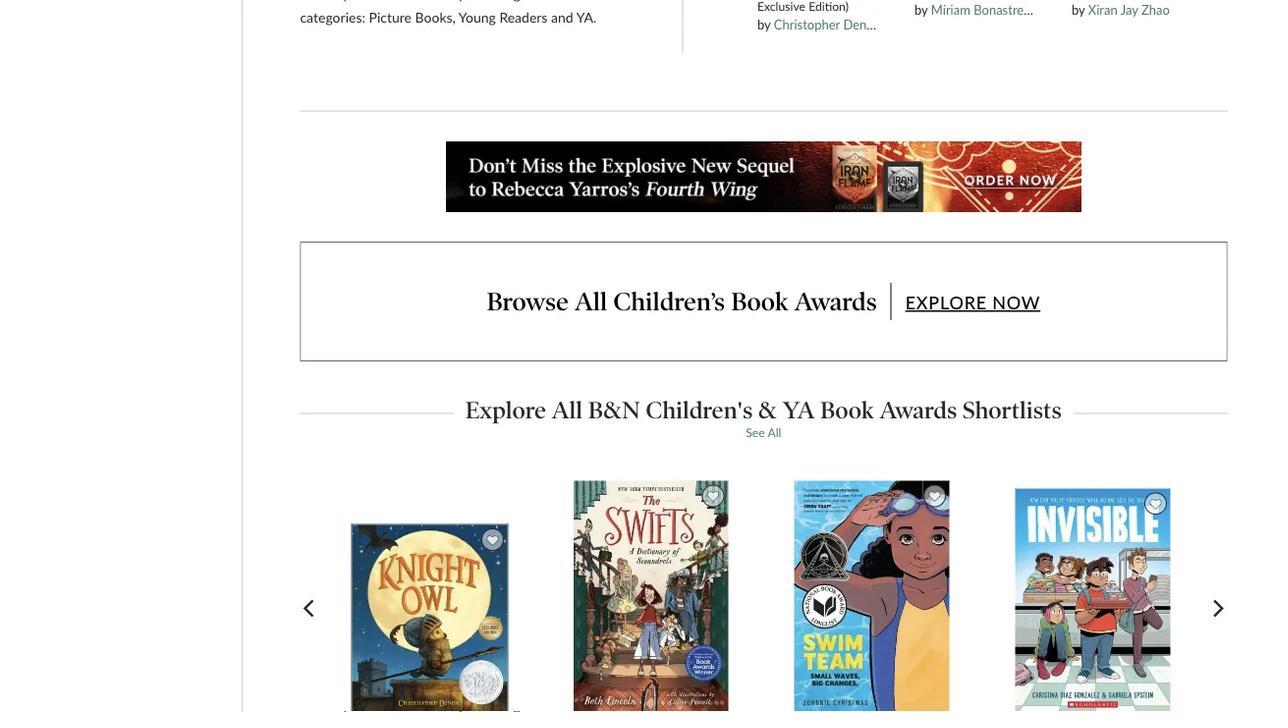 Task type: describe. For each thing, give the bounding box(es) containing it.
zhao
[[1142, 2, 1170, 18]]

now
[[993, 292, 1041, 314]]

see
[[746, 426, 765, 440]]

jay
[[1121, 2, 1139, 18]]

browse
[[487, 286, 569, 317]]

christopher
[[774, 17, 840, 33]]

children's
[[613, 286, 725, 317]]

míriam
[[931, 2, 971, 18]]

by for by xiran jay zhao
[[1072, 2, 1085, 18]]

explore for all
[[466, 396, 546, 425]]

shortlists
[[963, 396, 1062, 425]]

awards inside explore all b&n children's & ya book awards shortlists see all
[[880, 396, 957, 425]]

bonastre
[[974, 2, 1024, 18]]

see all link
[[746, 426, 782, 440]]

0 vertical spatial awards
[[795, 286, 877, 317]]

by míriam bonastre tur
[[915, 2, 1045, 18]]

book inside explore all b&n children's & ya book awards shortlists see all
[[821, 396, 874, 425]]

2 vertical spatial all
[[768, 426, 782, 440]]

children's
[[646, 396, 753, 425]]

by xiran jay zhao
[[1072, 2, 1170, 18]]

&
[[759, 396, 777, 425]]

advertisement region
[[300, 142, 1228, 213]]



Task type: locate. For each thing, give the bounding box(es) containing it.
0 vertical spatial book
[[731, 286, 789, 317]]

by christopher denise
[[758, 17, 882, 33]]

1 horizontal spatial book
[[821, 396, 874, 425]]

0 horizontal spatial awards
[[795, 286, 877, 317]]

1 vertical spatial all
[[552, 396, 583, 425]]

0 horizontal spatial book
[[731, 286, 789, 317]]

by
[[915, 2, 928, 18], [1072, 2, 1085, 18], [758, 17, 771, 33]]

by left míriam
[[915, 2, 928, 18]]

all for b&n
[[552, 396, 583, 425]]

knight owl (b&n exclusive edition) image
[[351, 525, 509, 712]]

all right browse
[[575, 286, 607, 317]]

0 vertical spatial explore
[[906, 292, 987, 314]]

explore now
[[906, 292, 1041, 314]]

0 horizontal spatial explore
[[466, 396, 546, 425]]

all right see
[[768, 426, 782, 440]]

b&n
[[588, 396, 640, 425]]

1 horizontal spatial by
[[915, 2, 928, 18]]

xiran
[[1089, 2, 1118, 18]]

all left b&n
[[552, 396, 583, 425]]

explore
[[906, 292, 987, 314], [466, 396, 546, 425]]

all
[[575, 286, 607, 317], [552, 396, 583, 425], [768, 426, 782, 440]]

by for by míriam bonastre tur
[[915, 2, 928, 18]]

1 horizontal spatial awards
[[880, 396, 957, 425]]

ya
[[783, 396, 815, 425]]

0 horizontal spatial by
[[758, 17, 771, 33]]

swim team: a graphic novel image
[[794, 481, 951, 712]]

explore for now
[[906, 292, 987, 314]]

1 vertical spatial book
[[821, 396, 874, 425]]

book right ya
[[821, 396, 874, 425]]

browse all children's book awards
[[487, 286, 877, 317]]

1 horizontal spatial explore
[[906, 292, 987, 314]]

book
[[731, 286, 789, 317], [821, 396, 874, 425]]

by left xiran
[[1072, 2, 1085, 18]]

book right children's
[[731, 286, 789, 317]]

invisible: a graphic novel image
[[1015, 488, 1172, 712]]

all for children's
[[575, 286, 607, 317]]

2 horizontal spatial by
[[1072, 2, 1085, 18]]

christopher denise link
[[774, 17, 882, 33]]

1 vertical spatial explore
[[466, 396, 546, 425]]

0 vertical spatial all
[[575, 286, 607, 317]]

awards
[[795, 286, 877, 317], [880, 396, 957, 425]]

explore inside explore all b&n children's & ya book awards shortlists see all
[[466, 396, 546, 425]]

míriam bonastre tur link
[[931, 2, 1045, 18]]

1 vertical spatial awards
[[880, 396, 957, 425]]

tur
[[1027, 2, 1045, 18]]

the swifts: a dictionary of scoundrels image
[[573, 481, 729, 712]]

explore all b&n children's & ya book awards shortlists see all
[[466, 396, 1062, 440]]

xiran jay zhao link
[[1089, 2, 1170, 18]]

by left christopher
[[758, 17, 771, 33]]

denise
[[843, 17, 882, 33]]

by for by christopher denise
[[758, 17, 771, 33]]



Task type: vqa. For each thing, say whether or not it's contained in the screenshot.
The Awards within explore all b&n children's & ya book awards shortlists see all
yes



